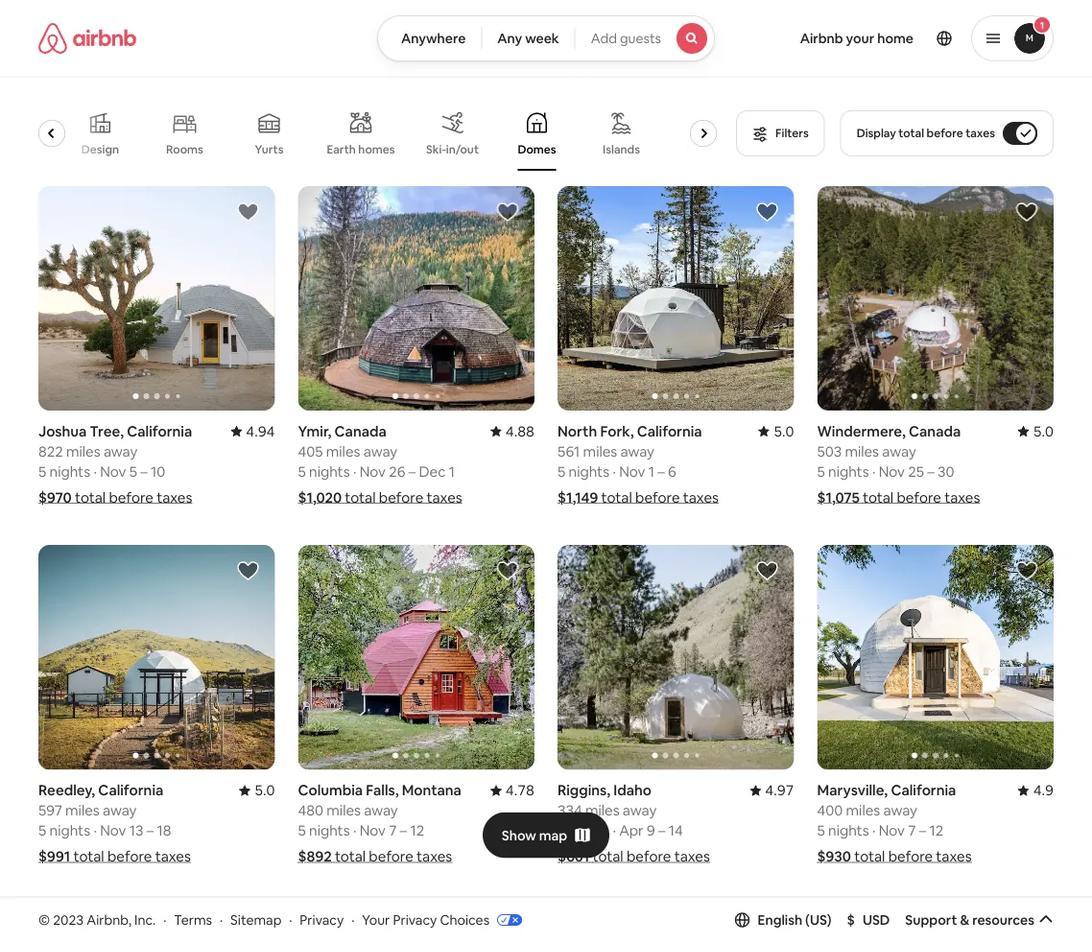 Task type: describe. For each thing, give the bounding box(es) containing it.
· right inc.
[[163, 911, 166, 929]]

north fork, california 561 miles away 5 nights · nov 1 – 6 $1,149 total before taxes
[[558, 422, 719, 507]]

4.9 out of 5 average rating image
[[1018, 781, 1054, 800]]

10
[[151, 462, 165, 481]]

5 inside marysville, california 400 miles away 5 nights · nov 7 – 12 $930 total before taxes
[[817, 821, 825, 840]]

561
[[558, 442, 580, 461]]

$991
[[38, 847, 70, 866]]

total inside riggins, idaho 334 miles away 5 nights · apr 9 – 14 $601 total before taxes
[[593, 847, 624, 866]]

4.94 out of 5 average rating image
[[231, 422, 275, 441]]

total inside north fork, california 561 miles away 5 nights · nov 1 – 6 $1,149 total before taxes
[[601, 488, 632, 507]]

7 inside columbia falls, montana 480 miles away 5 nights · nov 7 – 12 $892 total before taxes
[[389, 821, 397, 840]]

joshua
[[38, 422, 87, 441]]

north
[[558, 422, 597, 441]]

5 inside the reedley, california 597 miles away 5 nights · nov 13 – 18 $991 total before taxes
[[38, 821, 46, 840]]

before inside the reedley, california 597 miles away 5 nights · nov 13 – 18 $991 total before taxes
[[107, 847, 152, 866]]

$601
[[558, 847, 590, 866]]

away inside the ymir, canada 405 miles away 5 nights · nov 26 – dec 1 $1,020 total before taxes
[[364, 442, 398, 461]]

display total before taxes
[[857, 126, 995, 141]]

before inside marysville, california 400 miles away 5 nights · nov 7 – 12 $930 total before taxes
[[888, 847, 933, 866]]

· right the terms link
[[220, 911, 223, 929]]

· inside joshua tree, california 822 miles away 5 nights · nov 5 – 10 $970 total before taxes
[[93, 462, 97, 481]]

california inside joshua tree, california 822 miles away 5 nights · nov 5 – 10 $970 total before taxes
[[127, 422, 192, 441]]

display
[[857, 126, 896, 141]]

california inside marysville, california 400 miles away 5 nights · nov 7 – 12 $930 total before taxes
[[891, 781, 956, 800]]

surfing
[[687, 142, 726, 157]]

add to wishlist: riggins, idaho image
[[756, 560, 779, 583]]

before inside riggins, idaho 334 miles away 5 nights · apr 9 – 14 $601 total before taxes
[[627, 847, 671, 866]]

– inside marysville, california 400 miles away 5 nights · nov 7 – 12 $930 total before taxes
[[919, 821, 926, 840]]

add to wishlist: ymir, canada image
[[496, 201, 519, 224]]

nov inside columbia falls, montana 480 miles away 5 nights · nov 7 – 12 $892 total before taxes
[[360, 821, 386, 840]]

6
[[668, 462, 676, 481]]

columbia
[[298, 781, 363, 800]]

marysville, california 400 miles away 5 nights · nov 7 – 12 $930 total before taxes
[[817, 781, 972, 866]]

1 inside the ymir, canada 405 miles away 5 nights · nov 26 – dec 1 $1,020 total before taxes
[[449, 462, 455, 481]]

© 2023 airbnb, inc. ·
[[38, 911, 166, 929]]

show
[[502, 827, 536, 844]]

– inside riggins, idaho 334 miles away 5 nights · apr 9 – 14 $601 total before taxes
[[658, 821, 666, 840]]

– inside windermere, canada 503 miles away 5 nights · nov 25 – 30 $1,075 total before taxes
[[927, 462, 935, 481]]

group containing design
[[0, 96, 733, 171]]

9
[[647, 821, 655, 840]]

none search field containing anywhere
[[377, 15, 715, 61]]

tree,
[[90, 422, 124, 441]]

5.0 for north fork, california 561 miles away 5 nights · nov 1 – 6 $1,149 total before taxes
[[774, 422, 794, 441]]

choices
[[440, 911, 490, 929]]

30
[[938, 462, 955, 481]]

taxes inside the reedley, california 597 miles away 5 nights · nov 13 – 18 $991 total before taxes
[[155, 847, 191, 866]]

montana
[[402, 781, 462, 800]]

miles inside joshua tree, california 822 miles away 5 nights · nov 5 – 10 $970 total before taxes
[[66, 442, 100, 461]]

– inside joshua tree, california 822 miles away 5 nights · nov 5 – 10 $970 total before taxes
[[140, 462, 148, 481]]

add to wishlist: marysville, california image
[[1016, 560, 1039, 583]]

4.88
[[506, 422, 535, 441]]

english
[[758, 912, 803, 929]]

5 inside windermere, canada 503 miles away 5 nights · nov 25 – 30 $1,075 total before taxes
[[817, 462, 825, 481]]

add guests
[[591, 30, 661, 47]]

riggins, idaho 334 miles away 5 nights · apr 9 – 14 $601 total before taxes
[[558, 781, 710, 866]]

18
[[157, 821, 171, 840]]

total inside the ymir, canada 405 miles away 5 nights · nov 26 – dec 1 $1,020 total before taxes
[[345, 488, 376, 507]]

· inside north fork, california 561 miles away 5 nights · nov 1 – 6 $1,149 total before taxes
[[613, 462, 616, 481]]

405
[[298, 442, 323, 461]]

add to wishlist: reedley, california image
[[237, 560, 260, 583]]

nov inside north fork, california 561 miles away 5 nights · nov 1 – 6 $1,149 total before taxes
[[619, 462, 645, 481]]

before inside north fork, california 561 miles away 5 nights · nov 1 – 6 $1,149 total before taxes
[[635, 488, 680, 507]]

rooms
[[167, 142, 204, 157]]

$1,020
[[298, 488, 342, 507]]

add
[[591, 30, 617, 47]]

apr
[[619, 821, 644, 840]]

5 down 822
[[38, 462, 46, 481]]

show map button
[[483, 813, 610, 859]]

airbnb
[[800, 30, 843, 47]]

add to wishlist: columbia falls, montana image
[[496, 560, 519, 583]]

joshua tree, california 822 miles away 5 nights · nov 5 – 10 $970 total before taxes
[[38, 422, 192, 507]]

· left your
[[351, 911, 355, 929]]

nov inside the reedley, california 597 miles away 5 nights · nov 13 – 18 $991 total before taxes
[[100, 821, 126, 840]]

5.0 out of 5 average rating image
[[239, 781, 275, 800]]

4.78 out of 5 average rating image
[[490, 781, 535, 800]]

your
[[846, 30, 875, 47]]

any week
[[497, 30, 559, 47]]

earth
[[327, 142, 356, 157]]

miles inside windermere, canada 503 miles away 5 nights · nov 25 – 30 $1,075 total before taxes
[[845, 442, 879, 461]]

usd
[[863, 912, 890, 929]]

taxes inside windermere, canada 503 miles away 5 nights · nov 25 – 30 $1,075 total before taxes
[[945, 488, 980, 507]]

total inside windermere, canada 503 miles away 5 nights · nov 25 – 30 $1,075 total before taxes
[[863, 488, 894, 507]]

1 add to wishlist: joshua tree, california image from the top
[[237, 201, 260, 224]]

13
[[129, 821, 143, 840]]

· inside windermere, canada 503 miles away 5 nights · nov 25 – 30 $1,075 total before taxes
[[872, 462, 876, 481]]

4.9
[[1033, 781, 1054, 800]]

· inside the ymir, canada 405 miles away 5 nights · nov 26 – dec 1 $1,020 total before taxes
[[353, 462, 356, 481]]

©
[[38, 911, 50, 929]]

marysville,
[[817, 781, 888, 800]]

400
[[817, 801, 843, 820]]

nights inside columbia falls, montana 480 miles away 5 nights · nov 7 – 12 $892 total before taxes
[[309, 821, 350, 840]]

falls,
[[366, 781, 399, 800]]

$ usd
[[847, 912, 890, 929]]

miles inside riggins, idaho 334 miles away 5 nights · apr 9 – 14 $601 total before taxes
[[585, 801, 620, 820]]

canada for windermere, canada
[[909, 422, 961, 441]]

5.0 out of 5 average rating image for north fork, california 561 miles away 5 nights · nov 1 – 6 $1,149 total before taxes
[[758, 422, 794, 441]]

canada for ymir, canada
[[335, 422, 387, 441]]

· inside riggins, idaho 334 miles away 5 nights · apr 9 – 14 $601 total before taxes
[[613, 821, 616, 840]]

miles inside the reedley, california 597 miles away 5 nights · nov 13 – 18 $991 total before taxes
[[65, 801, 100, 820]]

your privacy choices link
[[362, 911, 522, 930]]

before inside the ymir, canada 405 miles away 5 nights · nov 26 – dec 1 $1,020 total before taxes
[[379, 488, 423, 507]]

nights inside the reedley, california 597 miles away 5 nights · nov 13 – 18 $991 total before taxes
[[49, 821, 90, 840]]

sitemap link
[[230, 911, 282, 929]]

support & resources button
[[905, 912, 1054, 929]]

26
[[389, 462, 405, 481]]

add to wishlist: windermere, canada image
[[1016, 201, 1039, 224]]

add to wishlist: north fork, california image
[[756, 201, 779, 224]]

5 inside the ymir, canada 405 miles away 5 nights · nov 26 – dec 1 $1,020 total before taxes
[[298, 462, 306, 481]]

terms
[[174, 911, 212, 929]]

windermere,
[[817, 422, 906, 441]]

– inside the ymir, canada 405 miles away 5 nights · nov 26 – dec 1 $1,020 total before taxes
[[409, 462, 416, 481]]

480
[[298, 801, 323, 820]]

$
[[847, 912, 855, 929]]

· inside the reedley, california 597 miles away 5 nights · nov 13 – 18 $991 total before taxes
[[93, 821, 97, 840]]

1 inside dropdown button
[[1040, 19, 1045, 31]]

nights inside riggins, idaho 334 miles away 5 nights · apr 9 – 14 $601 total before taxes
[[569, 821, 610, 840]]

– inside north fork, california 561 miles away 5 nights · nov 1 – 6 $1,149 total before taxes
[[658, 462, 665, 481]]

in/out
[[447, 142, 479, 157]]

2 privacy from the left
[[393, 911, 437, 929]]

· inside columbia falls, montana 480 miles away 5 nights · nov 7 – 12 $892 total before taxes
[[353, 821, 356, 840]]

before inside columbia falls, montana 480 miles away 5 nights · nov 7 – 12 $892 total before taxes
[[369, 847, 413, 866]]

&
[[960, 912, 970, 929]]

$970
[[38, 488, 72, 507]]

airbnb your home
[[800, 30, 914, 47]]

guests
[[620, 30, 661, 47]]

away inside marysville, california 400 miles away 5 nights · nov 7 – 12 $930 total before taxes
[[884, 801, 918, 820]]

334
[[558, 801, 582, 820]]

12 inside marysville, california 400 miles away 5 nights · nov 7 – 12 $930 total before taxes
[[930, 821, 944, 840]]

away inside the reedley, california 597 miles away 5 nights · nov 13 – 18 $991 total before taxes
[[103, 801, 137, 820]]

taxes inside north fork, california 561 miles away 5 nights · nov 1 – 6 $1,149 total before taxes
[[683, 488, 719, 507]]

california inside the reedley, california 597 miles away 5 nights · nov 13 – 18 $991 total before taxes
[[98, 781, 163, 800]]



Task type: vqa. For each thing, say whether or not it's contained in the screenshot.
5 within Windermere, Canada 503 miles away 5 nights · Nov 25 – 30 $1,075 total before taxes
yes



Task type: locate. For each thing, give the bounding box(es) containing it.
1 inside north fork, california 561 miles away 5 nights · nov 1 – 6 $1,149 total before taxes
[[649, 462, 655, 481]]

support
[[905, 912, 957, 929]]

– inside columbia falls, montana 480 miles away 5 nights · nov 7 – 12 $892 total before taxes
[[400, 821, 407, 840]]

add to wishlist: idyllwild-pine cove, california image
[[496, 919, 519, 942]]

total right $970
[[75, 488, 106, 507]]

503
[[817, 442, 842, 461]]

5 down 334
[[558, 821, 566, 840]]

total right $892
[[335, 847, 366, 866]]

away
[[104, 442, 138, 461], [364, 442, 398, 461], [621, 442, 655, 461], [882, 442, 916, 461], [103, 801, 137, 820], [364, 801, 398, 820], [623, 801, 657, 820], [884, 801, 918, 820]]

add to wishlist: joshua tree, california image down yurts
[[237, 201, 260, 224]]

california inside north fork, california 561 miles away 5 nights · nov 1 – 6 $1,149 total before taxes
[[637, 422, 702, 441]]

nov inside joshua tree, california 822 miles away 5 nights · nov 5 – 10 $970 total before taxes
[[100, 462, 126, 481]]

1 privacy from the left
[[300, 911, 344, 929]]

california up 13
[[98, 781, 163, 800]]

miles down windermere,
[[845, 442, 879, 461]]

– right the 25
[[927, 462, 935, 481]]

before inside 'button'
[[927, 126, 963, 141]]

(us)
[[805, 912, 832, 929]]

california right "marysville,"
[[891, 781, 956, 800]]

your privacy choices
[[362, 911, 490, 929]]

nov left 13
[[100, 821, 126, 840]]

total right $1,075
[[863, 488, 894, 507]]

before inside joshua tree, california 822 miles away 5 nights · nov 5 – 10 $970 total before taxes
[[109, 488, 153, 507]]

7 inside marysville, california 400 miles away 5 nights · nov 7 – 12 $930 total before taxes
[[908, 821, 916, 840]]

1 horizontal spatial privacy
[[393, 911, 437, 929]]

597
[[38, 801, 62, 820]]

total inside marysville, california 400 miles away 5 nights · nov 7 – 12 $930 total before taxes
[[854, 847, 885, 866]]

12 down montana
[[410, 821, 424, 840]]

5 down 400
[[817, 821, 825, 840]]

4.78
[[506, 781, 535, 800]]

total inside joshua tree, california 822 miles away 5 nights · nov 5 – 10 $970 total before taxes
[[75, 488, 106, 507]]

nov
[[100, 462, 126, 481], [360, 462, 386, 481], [619, 462, 645, 481], [879, 462, 905, 481], [100, 821, 126, 840], [360, 821, 386, 840], [879, 821, 905, 840]]

1 horizontal spatial 7
[[908, 821, 916, 840]]

· left privacy link
[[289, 911, 292, 929]]

1 horizontal spatial 5.0 out of 5 average rating image
[[1018, 422, 1054, 441]]

week
[[525, 30, 559, 47]]

5 inside columbia falls, montana 480 miles away 5 nights · nov 7 – 12 $892 total before taxes
[[298, 821, 306, 840]]

1 horizontal spatial canada
[[909, 422, 961, 441]]

nights
[[49, 462, 90, 481], [309, 462, 350, 481], [569, 462, 610, 481], [828, 462, 869, 481], [49, 821, 90, 840], [309, 821, 350, 840], [569, 821, 610, 840], [828, 821, 869, 840]]

12 inside columbia falls, montana 480 miles away 5 nights · nov 7 – 12 $892 total before taxes
[[410, 821, 424, 840]]

nights down 597
[[49, 821, 90, 840]]

miles down the joshua
[[66, 442, 100, 461]]

$1,149
[[558, 488, 598, 507]]

away inside columbia falls, montana 480 miles away 5 nights · nov 7 – 12 $892 total before taxes
[[364, 801, 398, 820]]

nights down "503"
[[828, 462, 869, 481]]

airbnb your home link
[[789, 18, 925, 59]]

away down tree,
[[104, 442, 138, 461]]

reedley,
[[38, 781, 95, 800]]

reedley, california 597 miles away 5 nights · nov 13 – 18 $991 total before taxes
[[38, 781, 191, 866]]

english (us) button
[[735, 912, 832, 929]]

miles down columbia
[[327, 801, 361, 820]]

total inside columbia falls, montana 480 miles away 5 nights · nov 7 – 12 $892 total before taxes
[[335, 847, 366, 866]]

taxes
[[966, 126, 995, 141], [157, 488, 192, 507], [427, 488, 462, 507], [683, 488, 719, 507], [945, 488, 980, 507], [155, 847, 191, 866], [417, 847, 452, 866], [674, 847, 710, 866], [936, 847, 972, 866]]

before right display
[[927, 126, 963, 141]]

away inside joshua tree, california 822 miles away 5 nights · nov 5 – 10 $970 total before taxes
[[104, 442, 138, 461]]

· left 26
[[353, 462, 356, 481]]

taxes inside marysville, california 400 miles away 5 nights · nov 7 – 12 $930 total before taxes
[[936, 847, 972, 866]]

anywhere
[[401, 30, 466, 47]]

· down "marysville,"
[[872, 821, 876, 840]]

away down "marysville,"
[[884, 801, 918, 820]]

total inside 'button'
[[899, 126, 924, 141]]

support & resources
[[905, 912, 1035, 929]]

nights inside north fork, california 561 miles away 5 nights · nov 1 – 6 $1,149 total before taxes
[[569, 462, 610, 481]]

ski-
[[427, 142, 447, 157]]

nights inside marysville, california 400 miles away 5 nights · nov 7 – 12 $930 total before taxes
[[828, 821, 869, 840]]

away down idaho
[[623, 801, 657, 820]]

total right $1,020
[[345, 488, 376, 507]]

california up the 10
[[127, 422, 192, 441]]

miles down fork,
[[583, 442, 617, 461]]

terms link
[[174, 911, 212, 929]]

miles inside marysville, california 400 miles away 5 nights · nov 7 – 12 $930 total before taxes
[[846, 801, 880, 820]]

5 left the 10
[[129, 462, 137, 481]]

nights down 334
[[569, 821, 610, 840]]

1 canada from the left
[[335, 422, 387, 441]]

nights inside the ymir, canada 405 miles away 5 nights · nov 26 – dec 1 $1,020 total before taxes
[[309, 462, 350, 481]]

taxes inside the ymir, canada 405 miles away 5 nights · nov 26 – dec 1 $1,020 total before taxes
[[427, 488, 462, 507]]

away down fork,
[[621, 442, 655, 461]]

1 horizontal spatial 1
[[649, 462, 655, 481]]

miles inside north fork, california 561 miles away 5 nights · nov 1 – 6 $1,149 total before taxes
[[583, 442, 617, 461]]

idaho
[[614, 781, 652, 800]]

earth homes
[[327, 142, 395, 157]]

nights down 400
[[828, 821, 869, 840]]

· inside marysville, california 400 miles away 5 nights · nov 7 – 12 $930 total before taxes
[[872, 821, 876, 840]]

2 add to wishlist: joshua tree, california image from the top
[[237, 919, 260, 942]]

1 vertical spatial add to wishlist: joshua tree, california image
[[237, 919, 260, 942]]

home
[[878, 30, 914, 47]]

fork,
[[600, 422, 634, 441]]

7
[[389, 821, 397, 840], [908, 821, 916, 840]]

5.0 for windermere, canada 503 miles away 5 nights · nov 25 – 30 $1,075 total before taxes
[[1033, 422, 1054, 441]]

4.94
[[246, 422, 275, 441]]

5.0
[[774, 422, 794, 441], [1033, 422, 1054, 441], [255, 781, 275, 800]]

any week button
[[481, 15, 576, 61]]

total inside the reedley, california 597 miles away 5 nights · nov 13 – 18 $991 total before taxes
[[73, 847, 104, 866]]

· left 13
[[93, 821, 97, 840]]

14
[[669, 821, 683, 840]]

·
[[93, 462, 97, 481], [353, 462, 356, 481], [613, 462, 616, 481], [872, 462, 876, 481], [93, 821, 97, 840], [353, 821, 356, 840], [613, 821, 616, 840], [872, 821, 876, 840], [163, 911, 166, 929], [220, 911, 223, 929], [289, 911, 292, 929], [351, 911, 355, 929]]

5.0 out of 5 average rating image
[[758, 422, 794, 441], [1018, 422, 1054, 441]]

design
[[82, 142, 120, 157]]

0 horizontal spatial privacy
[[300, 911, 344, 929]]

away inside north fork, california 561 miles away 5 nights · nov 1 – 6 $1,149 total before taxes
[[621, 442, 655, 461]]

privacy left your
[[300, 911, 344, 929]]

inc.
[[134, 911, 156, 929]]

canada
[[335, 422, 387, 441], [909, 422, 961, 441]]

before
[[927, 126, 963, 141], [109, 488, 153, 507], [379, 488, 423, 507], [635, 488, 680, 507], [897, 488, 942, 507], [107, 847, 152, 866], [369, 847, 413, 866], [627, 847, 671, 866], [888, 847, 933, 866]]

add guests button
[[575, 15, 715, 61]]

· left apr
[[613, 821, 616, 840]]

4.97
[[765, 781, 794, 800]]

1 button
[[971, 15, 1054, 61]]

away up 26
[[364, 442, 398, 461]]

2 12 from the left
[[930, 821, 944, 840]]

2 horizontal spatial 5.0
[[1033, 422, 1054, 441]]

0 horizontal spatial 7
[[389, 821, 397, 840]]

total right $930
[[854, 847, 885, 866]]

map
[[539, 827, 567, 844]]

any
[[497, 30, 522, 47]]

english (us)
[[758, 912, 832, 929]]

– up support
[[919, 821, 926, 840]]

7 up support
[[908, 821, 916, 840]]

profile element
[[738, 0, 1054, 77]]

nov inside windermere, canada 503 miles away 5 nights · nov 25 – 30 $1,075 total before taxes
[[879, 462, 905, 481]]

2 7 from the left
[[908, 821, 916, 840]]

terms · sitemap · privacy
[[174, 911, 344, 929]]

california
[[127, 422, 192, 441], [637, 422, 702, 441], [98, 781, 163, 800], [891, 781, 956, 800]]

before down the 10
[[109, 488, 153, 507]]

nov left the 25
[[879, 462, 905, 481]]

miles down the reedley, at bottom left
[[65, 801, 100, 820]]

· left the 25
[[872, 462, 876, 481]]

5.0 for reedley, california 597 miles away 5 nights · nov 13 – 18 $991 total before taxes
[[255, 781, 275, 800]]

miles inside columbia falls, montana 480 miles away 5 nights · nov 7 – 12 $892 total before taxes
[[327, 801, 361, 820]]

taxes inside joshua tree, california 822 miles away 5 nights · nov 5 – 10 $970 total before taxes
[[157, 488, 192, 507]]

– right 13
[[147, 821, 154, 840]]

miles down "marysville,"
[[846, 801, 880, 820]]

0 horizontal spatial 5.0
[[255, 781, 275, 800]]

islands
[[603, 142, 641, 157]]

1 5.0 out of 5 average rating image from the left
[[758, 422, 794, 441]]

display total before taxes button
[[841, 110, 1054, 156]]

12 up support
[[930, 821, 944, 840]]

dec
[[419, 462, 446, 481]]

resources
[[972, 912, 1035, 929]]

sitemap
[[230, 911, 282, 929]]

columbia falls, montana 480 miles away 5 nights · nov 7 – 12 $892 total before taxes
[[298, 781, 462, 866]]

away up 13
[[103, 801, 137, 820]]

4.97 out of 5 average rating image
[[750, 781, 794, 800]]

2 5.0 out of 5 average rating image from the left
[[1018, 422, 1054, 441]]

before down the 25
[[897, 488, 942, 507]]

total right display
[[899, 126, 924, 141]]

nov down falls, at the left bottom of page
[[360, 821, 386, 840]]

ymir,
[[298, 422, 331, 441]]

windermere, canada 503 miles away 5 nights · nov 25 – 30 $1,075 total before taxes
[[817, 422, 980, 507]]

show map
[[502, 827, 567, 844]]

5 inside north fork, california 561 miles away 5 nights · nov 1 – 6 $1,149 total before taxes
[[558, 462, 566, 481]]

$930
[[817, 847, 851, 866]]

miles
[[66, 442, 100, 461], [326, 442, 360, 461], [583, 442, 617, 461], [845, 442, 879, 461], [65, 801, 100, 820], [327, 801, 361, 820], [585, 801, 620, 820], [846, 801, 880, 820]]

total right $1,149
[[601, 488, 632, 507]]

before up support
[[888, 847, 933, 866]]

nov inside marysville, california 400 miles away 5 nights · nov 7 – 12 $930 total before taxes
[[879, 821, 905, 840]]

canada up 30 on the right of the page
[[909, 422, 961, 441]]

add to wishlist: joshua tree, california image
[[237, 201, 260, 224], [237, 919, 260, 942]]

5 inside riggins, idaho 334 miles away 5 nights · apr 9 – 14 $601 total before taxes
[[558, 821, 566, 840]]

1 12 from the left
[[410, 821, 424, 840]]

ski-in/out
[[427, 142, 479, 157]]

nights up $1,149
[[569, 462, 610, 481]]

ymir, canada 405 miles away 5 nights · nov 26 – dec 1 $1,020 total before taxes
[[298, 422, 462, 507]]

nights inside joshua tree, california 822 miles away 5 nights · nov 5 – 10 $970 total before taxes
[[49, 462, 90, 481]]

riggins,
[[558, 781, 611, 800]]

before down 6
[[635, 488, 680, 507]]

away inside windermere, canada 503 miles away 5 nights · nov 25 – 30 $1,075 total before taxes
[[882, 442, 916, 461]]

1 horizontal spatial 5.0
[[774, 422, 794, 441]]

taxes inside riggins, idaho 334 miles away 5 nights · apr 9 – 14 $601 total before taxes
[[674, 847, 710, 866]]

domes
[[518, 142, 557, 157]]

california up 6
[[637, 422, 702, 441]]

add to wishlist: joshua tree, california image right the terms link
[[237, 919, 260, 942]]

filters
[[776, 126, 809, 141]]

miles down riggins,
[[585, 801, 620, 820]]

yurts
[[255, 142, 284, 157]]

0 vertical spatial add to wishlist: joshua tree, california image
[[237, 201, 260, 224]]

5 down the 405
[[298, 462, 306, 481]]

anywhere button
[[377, 15, 482, 61]]

5 down '480' on the left
[[298, 821, 306, 840]]

None search field
[[377, 15, 715, 61]]

nov left 26
[[360, 462, 386, 481]]

before down 13
[[107, 847, 152, 866]]

– right 9
[[658, 821, 666, 840]]

0 horizontal spatial canada
[[335, 422, 387, 441]]

nights inside windermere, canada 503 miles away 5 nights · nov 25 – 30 $1,075 total before taxes
[[828, 462, 869, 481]]

– left 6
[[658, 462, 665, 481]]

before up your
[[369, 847, 413, 866]]

nov down tree,
[[100, 462, 126, 481]]

canada inside the ymir, canada 405 miles away 5 nights · nov 26 – dec 1 $1,020 total before taxes
[[335, 422, 387, 441]]

2 horizontal spatial 1
[[1040, 19, 1045, 31]]

– inside the reedley, california 597 miles away 5 nights · nov 13 – 18 $991 total before taxes
[[147, 821, 154, 840]]

· down columbia
[[353, 821, 356, 840]]

miles right the 405
[[326, 442, 360, 461]]

away up the 25
[[882, 442, 916, 461]]

add to wishlist: sultan, washington image
[[1016, 919, 1039, 942]]

nights down 822
[[49, 462, 90, 481]]

away down falls, at the left bottom of page
[[364, 801, 398, 820]]

before down 9
[[627, 847, 671, 866]]

– down montana
[[400, 821, 407, 840]]

– left the 10
[[140, 462, 148, 481]]

7 down falls, at the left bottom of page
[[389, 821, 397, 840]]

0 horizontal spatial 12
[[410, 821, 424, 840]]

miles inside the ymir, canada 405 miles away 5 nights · nov 26 – dec 1 $1,020 total before taxes
[[326, 442, 360, 461]]

before down 26
[[379, 488, 423, 507]]

5 down "503"
[[817, 462, 825, 481]]

privacy
[[300, 911, 344, 929], [393, 911, 437, 929]]

your
[[362, 911, 390, 929]]

add to wishlist: bend, oregon image
[[756, 919, 779, 942]]

5 down 561
[[558, 462, 566, 481]]

25
[[908, 462, 924, 481]]

4.88 out of 5 average rating image
[[490, 422, 535, 441]]

· down tree,
[[93, 462, 97, 481]]

5
[[38, 462, 46, 481], [129, 462, 137, 481], [298, 462, 306, 481], [558, 462, 566, 481], [817, 462, 825, 481], [38, 821, 46, 840], [298, 821, 306, 840], [558, 821, 566, 840], [817, 821, 825, 840]]

$892
[[298, 847, 332, 866]]

nights up $1,020
[[309, 462, 350, 481]]

nov left 6
[[619, 462, 645, 481]]

2023
[[53, 911, 84, 929]]

airbnb,
[[87, 911, 131, 929]]

taxes inside 'button'
[[966, 126, 995, 141]]

nov inside the ymir, canada 405 miles away 5 nights · nov 26 – dec 1 $1,020 total before taxes
[[360, 462, 386, 481]]

canada right ymir,
[[335, 422, 387, 441]]

$1,075
[[817, 488, 860, 507]]

1
[[1040, 19, 1045, 31], [449, 462, 455, 481], [649, 462, 655, 481]]

5 down 597
[[38, 821, 46, 840]]

0 horizontal spatial 5.0 out of 5 average rating image
[[758, 422, 794, 441]]

canada inside windermere, canada 503 miles away 5 nights · nov 25 – 30 $1,075 total before taxes
[[909, 422, 961, 441]]

0 horizontal spatial 1
[[449, 462, 455, 481]]

2 canada from the left
[[909, 422, 961, 441]]

5.0 out of 5 average rating image for windermere, canada 503 miles away 5 nights · nov 25 – 30 $1,075 total before taxes
[[1018, 422, 1054, 441]]

total right $601
[[593, 847, 624, 866]]

total right $991
[[73, 847, 104, 866]]

· down fork,
[[613, 462, 616, 481]]

before inside windermere, canada 503 miles away 5 nights · nov 25 – 30 $1,075 total before taxes
[[897, 488, 942, 507]]

1 horizontal spatial 12
[[930, 821, 944, 840]]

1 7 from the left
[[389, 821, 397, 840]]

away inside riggins, idaho 334 miles away 5 nights · apr 9 – 14 $601 total before taxes
[[623, 801, 657, 820]]

nights down '480' on the left
[[309, 821, 350, 840]]

privacy right your
[[393, 911, 437, 929]]

group
[[0, 96, 733, 171], [38, 186, 275, 411], [298, 186, 535, 411], [558, 186, 794, 411], [817, 186, 1054, 411], [38, 545, 275, 770], [298, 545, 535, 770], [558, 545, 794, 770], [817, 545, 1054, 770], [38, 904, 275, 944], [298, 904, 535, 944], [558, 904, 794, 944], [817, 904, 1054, 944]]

– right 26
[[409, 462, 416, 481]]

nov down "marysville,"
[[879, 821, 905, 840]]

taxes inside columbia falls, montana 480 miles away 5 nights · nov 7 – 12 $892 total before taxes
[[417, 847, 452, 866]]



